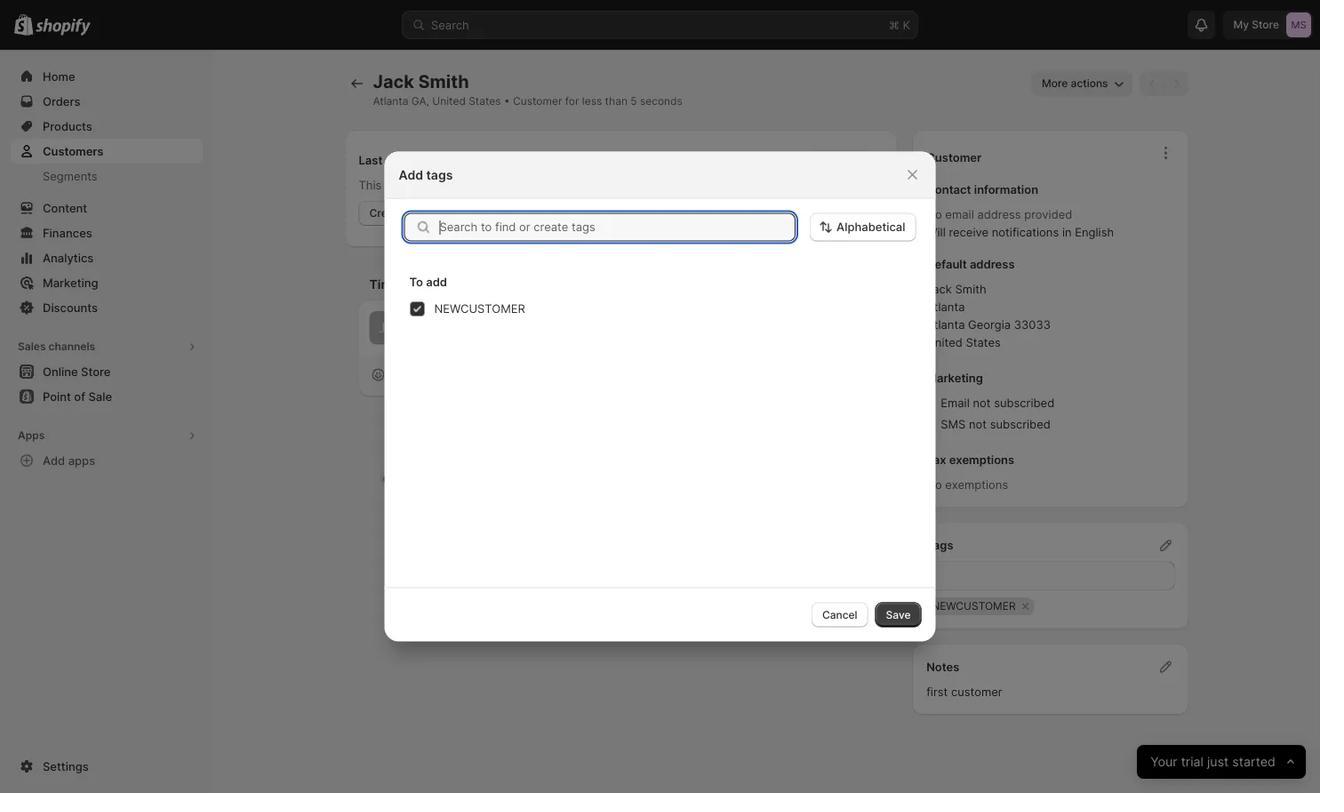 Task type: locate. For each thing, give the bounding box(es) containing it.
not up sms not subscribed
[[973, 396, 991, 410]]

add apps
[[43, 454, 95, 467]]

1 vertical spatial exemptions
[[946, 478, 1009, 492]]

customer right •
[[513, 95, 562, 108]]

exemptions for no exemptions
[[946, 478, 1009, 492]]

order right create
[[407, 207, 434, 220]]

0 vertical spatial newcustomer
[[434, 302, 525, 316]]

order inside button
[[407, 207, 434, 220]]

0 vertical spatial not
[[973, 396, 991, 410]]

no
[[927, 208, 942, 221], [927, 478, 942, 492]]

smith
[[418, 71, 469, 92], [956, 282, 987, 296]]

smith down default address
[[956, 282, 987, 296]]

avatar with initials j s image
[[370, 311, 403, 344]]

0 vertical spatial atlanta
[[373, 95, 409, 108]]

customer
[[513, 95, 562, 108], [927, 151, 982, 165]]

customer
[[385, 178, 436, 192], [952, 685, 1003, 699]]

first
[[927, 685, 948, 699]]

33033
[[1014, 318, 1051, 332]]

united right the ga,
[[432, 95, 466, 108]]

default address
[[927, 257, 1015, 271]]

placed up tags
[[419, 153, 456, 167]]

1 horizontal spatial states
[[966, 336, 1001, 349]]

1 horizontal spatial customer
[[927, 151, 982, 165]]

no down "tax"
[[927, 478, 942, 492]]

orders
[[538, 178, 574, 192]]

segments link
[[11, 164, 203, 189]]

settings
[[43, 759, 89, 773]]

states down georgia
[[966, 336, 1001, 349]]

jack for jack smith atlanta atlanta georgia 33033 united states
[[927, 282, 952, 296]]

1 vertical spatial no
[[927, 478, 942, 492]]

customer right first
[[952, 685, 1003, 699]]

newcustomer inside add tags dialog
[[434, 302, 525, 316]]

1 horizontal spatial jack
[[927, 282, 952, 296]]

united
[[432, 95, 466, 108], [927, 336, 963, 349]]

apps
[[68, 454, 95, 467]]

jack
[[373, 71, 414, 92], [927, 282, 952, 296]]

0 horizontal spatial states
[[469, 95, 501, 108]]

1 vertical spatial order
[[407, 207, 434, 220]]

1 vertical spatial customer
[[952, 685, 1003, 699]]

0 horizontal spatial add
[[43, 454, 65, 467]]

settings link
[[11, 754, 203, 779]]

receive
[[949, 225, 989, 239]]

subscribed up sms not subscribed
[[994, 396, 1055, 410]]

0 horizontal spatial smith
[[418, 71, 469, 92]]

smith inside jack smith atlanta atlanta georgia 33033 united states
[[956, 282, 987, 296]]

2 no from the top
[[927, 478, 942, 492]]

subscribed
[[994, 396, 1055, 410], [990, 418, 1051, 431]]

1 vertical spatial united
[[927, 336, 963, 349]]

add inside button
[[43, 454, 65, 467]]

yet
[[577, 178, 594, 192]]

notes
[[927, 660, 960, 674]]

atlanta left georgia
[[927, 318, 965, 332]]

alphabetical button
[[810, 213, 916, 241]]

jack down "default"
[[927, 282, 952, 296]]

customer up contact
[[927, 151, 982, 165]]

apps button
[[11, 423, 203, 448]]

add for add apps
[[43, 454, 65, 467]]

0 vertical spatial jack
[[373, 71, 414, 92]]

tags
[[426, 167, 453, 182]]

will
[[927, 225, 946, 239]]

address
[[978, 208, 1021, 221], [970, 257, 1015, 271]]

Search to find or create tags text field
[[440, 213, 796, 241]]

channels
[[48, 340, 95, 353]]

alphabetical
[[837, 220, 906, 234]]

1 vertical spatial jack
[[927, 282, 952, 296]]

not for email
[[973, 396, 991, 410]]

tax
[[927, 453, 947, 467]]

1 vertical spatial atlanta
[[927, 300, 965, 314]]

1 horizontal spatial smith
[[956, 282, 987, 296]]

1 vertical spatial newcustomer
[[932, 600, 1016, 613]]

0 vertical spatial add
[[399, 167, 423, 182]]

atlanta for jack smith atlanta atlanta georgia 33033 united states
[[927, 300, 965, 314]]

subscribed down email not subscribed at right
[[990, 418, 1051, 431]]

contact information
[[927, 183, 1039, 197]]

0 vertical spatial order
[[386, 153, 416, 167]]

cancel
[[822, 608, 858, 621]]

1 vertical spatial customer
[[927, 151, 982, 165]]

add inside dialog
[[399, 167, 423, 182]]

1 vertical spatial smith
[[956, 282, 987, 296]]

address down information
[[978, 208, 1021, 221]]

last order placed
[[359, 153, 456, 167]]

atlanta down "default"
[[927, 300, 965, 314]]

0 vertical spatial customer
[[385, 178, 436, 192]]

sales channels
[[18, 340, 95, 353]]

states
[[469, 95, 501, 108], [966, 336, 1001, 349]]

0 horizontal spatial jack
[[373, 71, 414, 92]]

1 horizontal spatial customer
[[952, 685, 1003, 699]]

atlanta
[[373, 95, 409, 108], [927, 300, 965, 314], [927, 318, 965, 332]]

no email address provided will receive notifications in english
[[927, 208, 1114, 239]]

0 vertical spatial no
[[927, 208, 942, 221]]

1 no from the top
[[927, 208, 942, 221]]

1 vertical spatial subscribed
[[990, 418, 1051, 431]]

no up the will
[[927, 208, 942, 221]]

order up add tags
[[386, 153, 416, 167]]

0 vertical spatial exemptions
[[950, 453, 1015, 467]]

0 horizontal spatial united
[[432, 95, 466, 108]]

0 vertical spatial smith
[[418, 71, 469, 92]]

5
[[631, 95, 637, 108]]

1 vertical spatial add
[[43, 454, 65, 467]]

smith up the ga,
[[418, 71, 469, 92]]

default
[[927, 257, 967, 271]]

subscribed for email not subscribed
[[994, 396, 1055, 410]]

than
[[605, 95, 628, 108]]

exemptions down tax exemptions
[[946, 478, 1009, 492]]

united up marketing
[[927, 336, 963, 349]]

jack up the ga,
[[373, 71, 414, 92]]

add left apps
[[43, 454, 65, 467]]

this customer hasn't placed any orders yet
[[359, 178, 594, 192]]

1 horizontal spatial add
[[399, 167, 423, 182]]

smith inside jack smith atlanta ga, united states • customer for less than 5 seconds
[[418, 71, 469, 92]]

not
[[973, 396, 991, 410], [969, 418, 987, 431]]

apps
[[18, 429, 45, 442]]

exemptions up no exemptions at the right bottom
[[950, 453, 1015, 467]]

email
[[941, 396, 970, 410]]

0 vertical spatial states
[[469, 95, 501, 108]]

1 vertical spatial not
[[969, 418, 987, 431]]

0 horizontal spatial placed
[[419, 153, 456, 167]]

1 vertical spatial states
[[966, 336, 1001, 349]]

customer for this
[[385, 178, 436, 192]]

order
[[386, 153, 416, 167], [407, 207, 434, 220]]

jack inside jack smith atlanta ga, united states • customer for less than 5 seconds
[[373, 71, 414, 92]]

newcustomer
[[434, 302, 525, 316], [932, 600, 1016, 613]]

newcustomer up notes
[[932, 600, 1016, 613]]

placed left any
[[476, 178, 512, 192]]

not right sms
[[969, 418, 987, 431]]

no exemptions
[[927, 478, 1009, 492]]

save button
[[876, 602, 922, 627]]

0 vertical spatial placed
[[419, 153, 456, 167]]

atlanta left the ga,
[[373, 95, 409, 108]]

jack for jack smith atlanta ga, united states • customer for less than 5 seconds
[[373, 71, 414, 92]]

sms not subscribed
[[941, 418, 1051, 431]]

united inside jack smith atlanta atlanta georgia 33033 united states
[[927, 336, 963, 349]]

georgia
[[969, 318, 1011, 332]]

smith for jack smith atlanta ga, united states • customer for less than 5 seconds
[[418, 71, 469, 92]]

no inside no email address provided will receive notifications in english
[[927, 208, 942, 221]]

english
[[1075, 225, 1114, 239]]

k
[[903, 18, 911, 32]]

customer down last order placed
[[385, 178, 436, 192]]

tags
[[927, 538, 954, 552]]

add down last order placed
[[399, 167, 423, 182]]

newcustomer down add at the left top of page
[[434, 302, 525, 316]]

1 horizontal spatial united
[[927, 336, 963, 349]]

atlanta inside jack smith atlanta ga, united states • customer for less than 5 seconds
[[373, 95, 409, 108]]

customers
[[43, 144, 104, 158]]

exemptions
[[950, 453, 1015, 467], [946, 478, 1009, 492]]

0 horizontal spatial newcustomer
[[434, 302, 525, 316]]

information
[[974, 183, 1039, 197]]

customer for first
[[952, 685, 1003, 699]]

0 vertical spatial united
[[432, 95, 466, 108]]

1 vertical spatial placed
[[476, 178, 512, 192]]

add
[[399, 167, 423, 182], [43, 454, 65, 467]]

0 vertical spatial subscribed
[[994, 396, 1055, 410]]

states left •
[[469, 95, 501, 108]]

0 vertical spatial address
[[978, 208, 1021, 221]]

hasn't
[[440, 178, 472, 192]]

states inside jack smith atlanta ga, united states • customer for less than 5 seconds
[[469, 95, 501, 108]]

placed
[[419, 153, 456, 167], [476, 178, 512, 192]]

0 horizontal spatial customer
[[385, 178, 436, 192]]

address down the receive on the top of page
[[970, 257, 1015, 271]]

contact
[[927, 183, 972, 197]]

0 horizontal spatial customer
[[513, 95, 562, 108]]

0 vertical spatial customer
[[513, 95, 562, 108]]

jack inside jack smith atlanta atlanta georgia 33033 united states
[[927, 282, 952, 296]]

add tags dialog
[[0, 152, 1321, 642]]



Task type: vqa. For each thing, say whether or not it's contained in the screenshot.
Tags at the right bottom of page
yes



Task type: describe. For each thing, give the bounding box(es) containing it.
customers link
[[11, 139, 203, 164]]

2 vertical spatial atlanta
[[927, 318, 965, 332]]

less
[[582, 95, 602, 108]]

address inside no email address provided will receive notifications in english
[[978, 208, 1021, 221]]

jack smith atlanta ga, united states • customer for less than 5 seconds
[[373, 71, 683, 108]]

atlanta for jack smith atlanta ga, united states • customer for less than 5 seconds
[[373, 95, 409, 108]]

save
[[886, 608, 911, 621]]

sms
[[941, 418, 966, 431]]

marketing
[[927, 371, 983, 385]]

subscribed for sms not subscribed
[[990, 418, 1051, 431]]

email
[[946, 208, 974, 221]]

⌘ k
[[889, 18, 911, 32]]

order for create
[[407, 207, 434, 220]]

this
[[359, 178, 382, 192]]

discounts
[[43, 301, 98, 314]]

to
[[410, 275, 423, 289]]

united inside jack smith atlanta ga, united states • customer for less than 5 seconds
[[432, 95, 466, 108]]

1 vertical spatial address
[[970, 257, 1015, 271]]

create order button
[[359, 201, 445, 226]]

first customer
[[927, 685, 1003, 699]]

to add
[[410, 275, 447, 289]]

add tags
[[399, 167, 453, 182]]

tax exemptions
[[927, 453, 1015, 467]]

for
[[565, 95, 579, 108]]

jack smith atlanta atlanta georgia 33033 united states
[[927, 282, 1051, 349]]

seconds
[[640, 95, 683, 108]]

cancel button
[[812, 602, 868, 627]]

timeline
[[370, 277, 421, 292]]

ga,
[[412, 95, 429, 108]]

no for no exemptions
[[927, 478, 942, 492]]

customer inside jack smith atlanta ga, united states • customer for less than 5 seconds
[[513, 95, 562, 108]]

⌘
[[889, 18, 900, 32]]

order for last
[[386, 153, 416, 167]]

shopify image
[[36, 18, 91, 36]]

email not subscribed
[[941, 396, 1055, 410]]

create order
[[370, 207, 434, 220]]

home link
[[11, 64, 203, 89]]

•
[[504, 95, 510, 108]]

sales channels button
[[11, 334, 203, 359]]

no for no email address provided will receive notifications in english
[[927, 208, 942, 221]]

discounts link
[[11, 295, 203, 320]]

states inside jack smith atlanta atlanta georgia 33033 united states
[[966, 336, 1001, 349]]

provided
[[1025, 208, 1073, 221]]

last
[[359, 153, 383, 167]]

1 horizontal spatial placed
[[476, 178, 512, 192]]

smith for jack smith atlanta atlanta georgia 33033 united states
[[956, 282, 987, 296]]

not for sms
[[969, 418, 987, 431]]

add
[[426, 275, 447, 289]]

home
[[43, 69, 75, 83]]

add for add tags
[[399, 167, 423, 182]]

notifications
[[992, 225, 1059, 239]]

add apps button
[[11, 448, 203, 473]]

segments
[[43, 169, 98, 183]]

in
[[1063, 225, 1072, 239]]

create
[[370, 207, 404, 220]]

1 horizontal spatial newcustomer
[[932, 600, 1016, 613]]

sales
[[18, 340, 46, 353]]

any
[[516, 178, 535, 192]]

search
[[431, 18, 469, 32]]

exemptions for tax exemptions
[[950, 453, 1015, 467]]



